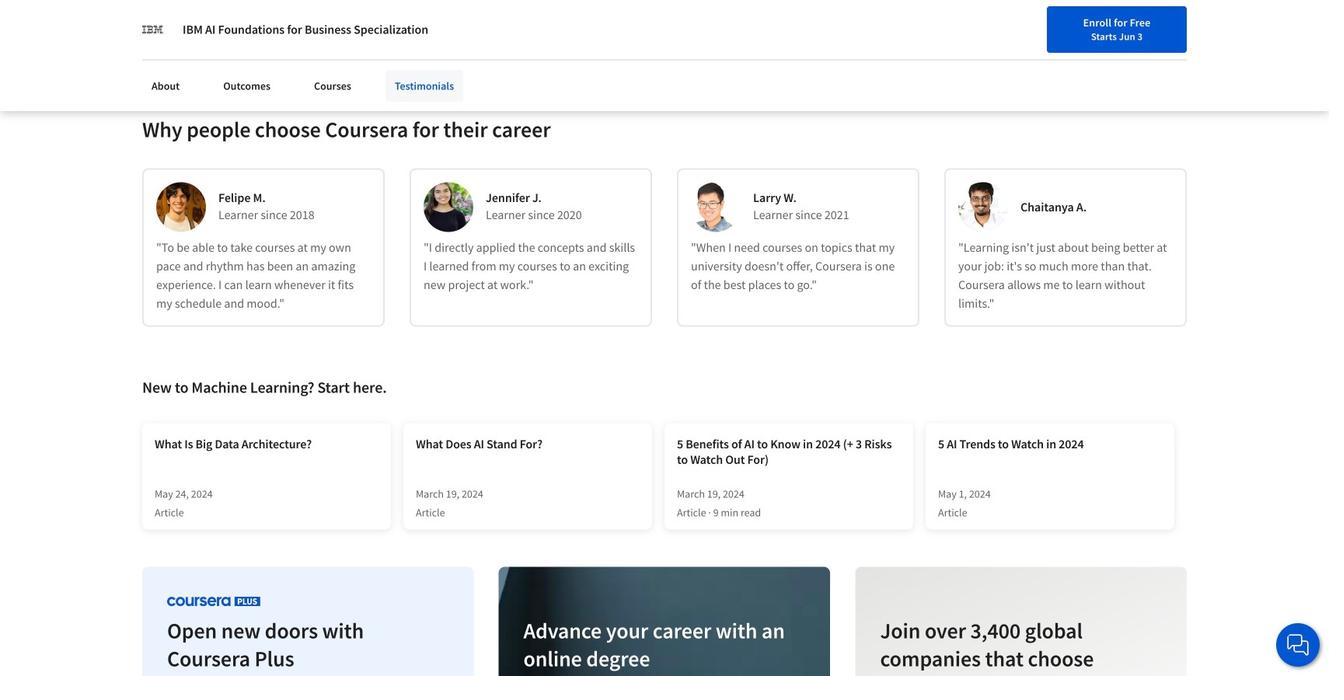 Task type: locate. For each thing, give the bounding box(es) containing it.
coursera plus image
[[167, 597, 261, 607]]

None search field
[[343, 8, 720, 42]]

menu
[[779, 0, 1187, 51]]

coursera image
[[142, 13, 241, 38]]

menu item
[[1006, 7, 1094, 44]]

ibm image
[[142, 19, 164, 40]]



Task type: vqa. For each thing, say whether or not it's contained in the screenshot.
the IBM image
yes



